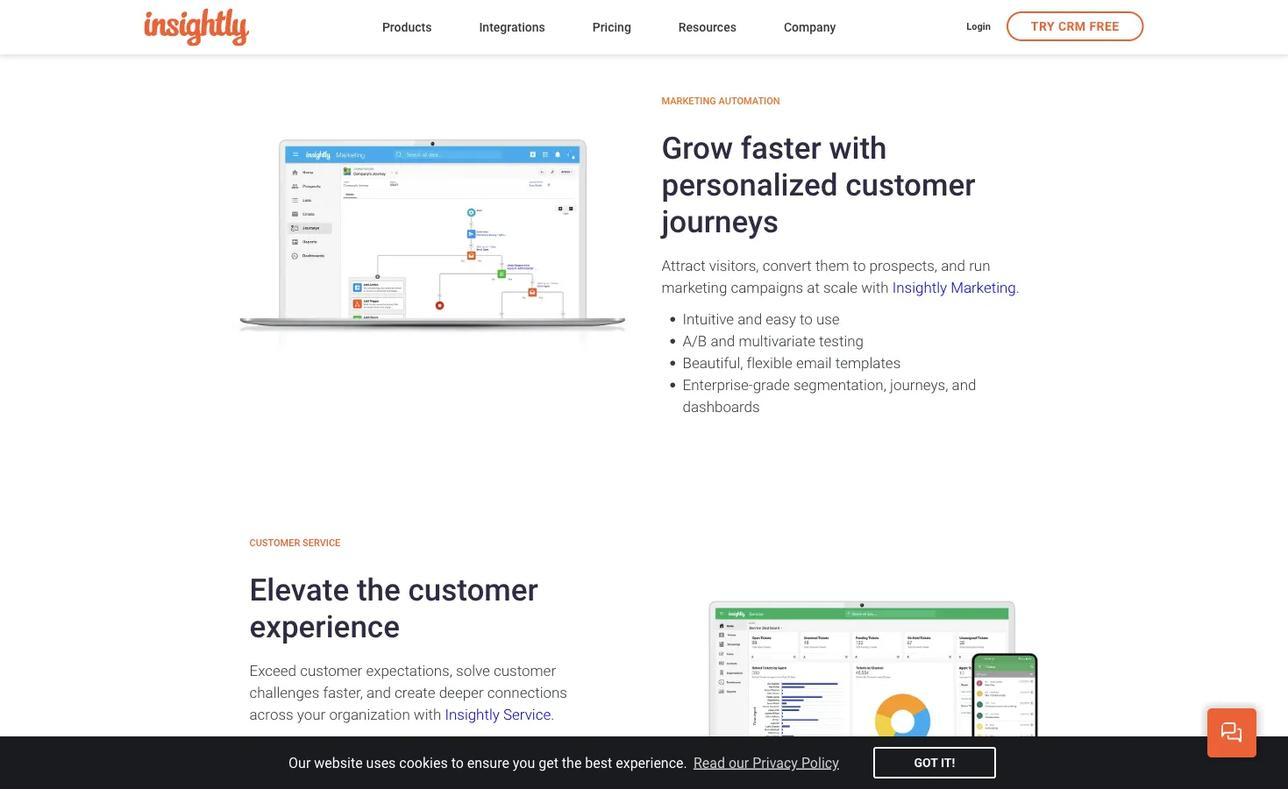 Task type: vqa. For each thing, say whether or not it's contained in the screenshot.
"Partners"
no



Task type: describe. For each thing, give the bounding box(es) containing it.
beautiful,
[[683, 354, 744, 372]]

expectations,
[[366, 662, 453, 680]]

challenges
[[250, 684, 320, 702]]

. for insightly service .
[[551, 706, 555, 724]]

1 vertical spatial marketing
[[951, 279, 1017, 296]]

attract
[[662, 257, 706, 274]]

service for insightly service .
[[504, 706, 551, 724]]

solve
[[456, 662, 490, 680]]

get
[[539, 755, 559, 772]]

service for customer service
[[303, 538, 341, 549]]

try crm free
[[1032, 19, 1120, 34]]

and left easy
[[738, 310, 763, 328]]

policy
[[802, 755, 839, 772]]

login link
[[967, 20, 991, 35]]

crm
[[1059, 19, 1087, 34]]

company link
[[784, 16, 836, 40]]

and up the 'beautiful,'
[[711, 332, 736, 350]]

you
[[513, 755, 535, 772]]

got
[[915, 756, 938, 770]]

exceed
[[250, 662, 297, 680]]

convenient customer support portal knowledge management, ticketing, and insights
[[271, 738, 582, 777]]

pricing
[[593, 20, 632, 34]]

faster,
[[323, 684, 363, 702]]

ensure
[[467, 755, 510, 772]]

customer inside 'convenient customer support portal knowledge management, ticketing, and insights'
[[348, 738, 410, 755]]

cookieconsent dialog
[[0, 737, 1289, 790]]

insightly for insightly service .
[[445, 706, 500, 724]]

. for insightly marketing .
[[1017, 279, 1020, 296]]

our website uses cookies to ensure you get the best experience. read our privacy policy
[[289, 755, 839, 772]]

products
[[382, 20, 432, 34]]

intuitive and easy to use a/b and multivariate testing beautiful, flexible email templates enterprise-grade segmentation, journeys, and dashboards
[[683, 310, 977, 416]]

our
[[289, 755, 311, 772]]

campaigns
[[731, 279, 804, 296]]

cookies
[[399, 755, 448, 772]]

customer inside the grow faster with personalized customer journeys
[[846, 167, 976, 203]]

best
[[586, 755, 613, 772]]

visitors,
[[710, 257, 759, 274]]

got it! button
[[874, 748, 997, 779]]

to inside the intuitive and easy to use a/b and multivariate testing beautiful, flexible email templates enterprise-grade segmentation, journeys, and dashboards
[[800, 310, 813, 328]]

templates
[[836, 354, 901, 372]]

try crm free link
[[1007, 11, 1145, 41]]

automation
[[719, 96, 781, 107]]

resources link
[[679, 16, 737, 40]]

to for our
[[452, 755, 464, 772]]

marketing homepage laptop image
[[232, 138, 628, 349]]

customer up connections
[[494, 662, 556, 680]]

convert
[[763, 257, 812, 274]]

insightly logo image
[[144, 8, 250, 46]]

with inside exceed customer expectations, solve customer challenges faster, and create deeper connections across your organization with
[[414, 706, 442, 724]]

testing
[[820, 332, 864, 350]]

with inside attract visitors, convert them to prospects, and run marketing campaigns at scale with
[[862, 279, 889, 296]]

convenient
[[271, 738, 344, 755]]

our
[[729, 755, 750, 772]]

company
[[784, 20, 836, 34]]

marketing automation
[[662, 96, 781, 107]]

grow faster with personalized customer journeys
[[662, 130, 976, 240]]

create
[[395, 684, 436, 702]]

prospects,
[[870, 257, 938, 274]]

insightly for insightly marketing .
[[893, 279, 948, 296]]

insightly logo link
[[144, 8, 354, 46]]

faster
[[741, 130, 822, 166]]

resources
[[679, 20, 737, 34]]

the inside elevate the customer experience
[[357, 573, 401, 609]]

login
[[967, 20, 991, 31]]

0 horizontal spatial marketing
[[662, 96, 717, 107]]

scale
[[824, 279, 858, 296]]

privacy
[[753, 755, 798, 772]]

journeys
[[662, 204, 779, 240]]

ticketing,
[[440, 760, 499, 777]]

elevate
[[250, 573, 349, 609]]

try crm free button
[[1007, 11, 1145, 41]]

exceed customer expectations, solve customer challenges faster, and create deeper connections across your organization with
[[250, 662, 568, 724]]

insightly service link
[[445, 706, 551, 724]]

support
[[414, 738, 464, 755]]

products link
[[382, 16, 432, 40]]

customer
[[250, 538, 300, 549]]

your
[[297, 706, 326, 724]]



Task type: locate. For each thing, give the bounding box(es) containing it.
0 vertical spatial the
[[357, 573, 401, 609]]

1 vertical spatial with
[[862, 279, 889, 296]]

insightly down prospects,
[[893, 279, 948, 296]]

customer up faster,
[[300, 662, 363, 680]]

management,
[[347, 760, 437, 777]]

2 vertical spatial to
[[452, 755, 464, 772]]

uses
[[366, 755, 396, 772]]

and up insightly marketing link
[[942, 257, 966, 274]]

experience
[[250, 609, 400, 645]]

segmentation,
[[794, 376, 887, 394]]

portal
[[468, 738, 506, 755]]

.
[[1017, 279, 1020, 296], [551, 706, 555, 724]]

dashboards
[[683, 398, 760, 416]]

and inside attract visitors, convert them to prospects, and run marketing campaigns at scale with
[[942, 257, 966, 274]]

1 horizontal spatial marketing
[[951, 279, 1017, 296]]

with down create at the bottom
[[414, 706, 442, 724]]

1 horizontal spatial the
[[562, 755, 582, 772]]

pricing link
[[593, 16, 632, 40]]

0 vertical spatial to
[[853, 257, 866, 274]]

0 vertical spatial marketing
[[662, 96, 717, 107]]

attract visitors, convert them to prospects, and run marketing campaigns at scale with
[[662, 257, 991, 296]]

the right get
[[562, 755, 582, 772]]

read our privacy policy button
[[691, 750, 842, 777]]

free
[[1090, 19, 1120, 34]]

enterprise-
[[683, 376, 753, 394]]

read
[[694, 755, 726, 772]]

1 horizontal spatial .
[[1017, 279, 1020, 296]]

and
[[942, 257, 966, 274], [738, 310, 763, 328], [711, 332, 736, 350], [952, 376, 977, 394], [367, 684, 391, 702], [502, 760, 527, 777]]

0 horizontal spatial the
[[357, 573, 401, 609]]

1 horizontal spatial to
[[800, 310, 813, 328]]

easy
[[766, 310, 797, 328]]

0 vertical spatial .
[[1017, 279, 1020, 296]]

deeper
[[439, 684, 484, 702]]

1 vertical spatial .
[[551, 706, 555, 724]]

grow
[[662, 130, 733, 166]]

customer up prospects,
[[846, 167, 976, 203]]

0 horizontal spatial to
[[452, 755, 464, 772]]

and inside 'convenient customer support portal knowledge management, ticketing, and insights'
[[502, 760, 527, 777]]

2 horizontal spatial to
[[853, 257, 866, 274]]

journeys,
[[891, 376, 949, 394]]

2 vertical spatial with
[[414, 706, 442, 724]]

knowledge
[[271, 760, 343, 777]]

insightly service .
[[445, 706, 555, 724]]

0 vertical spatial service
[[303, 538, 341, 549]]

flexible
[[747, 354, 793, 372]]

integrations
[[479, 20, 546, 34]]

1 vertical spatial insightly
[[445, 706, 500, 724]]

personalized
[[662, 167, 838, 203]]

marketing
[[662, 279, 728, 296]]

the
[[357, 573, 401, 609], [562, 755, 582, 772]]

service
[[303, 538, 341, 549], [504, 706, 551, 724]]

customer
[[846, 167, 976, 203], [408, 573, 539, 609], [300, 662, 363, 680], [494, 662, 556, 680], [348, 738, 410, 755]]

to left use
[[800, 310, 813, 328]]

organization
[[329, 706, 410, 724]]

to right them
[[853, 257, 866, 274]]

integrations link
[[479, 16, 546, 40]]

1 horizontal spatial insightly
[[893, 279, 948, 296]]

with
[[830, 130, 888, 166], [862, 279, 889, 296], [414, 706, 442, 724]]

service2 homepage laptop phone image
[[663, 600, 1057, 790]]

connections
[[488, 684, 568, 702]]

0 horizontal spatial service
[[303, 538, 341, 549]]

elevate the customer experience
[[250, 573, 539, 645]]

with inside the grow faster with personalized customer journeys
[[830, 130, 888, 166]]

customer up solve
[[408, 573, 539, 609]]

use
[[817, 310, 840, 328]]

service down connections
[[504, 706, 551, 724]]

0 horizontal spatial .
[[551, 706, 555, 724]]

and right journeys, at the top of page
[[952, 376, 977, 394]]

it!
[[941, 756, 956, 770]]

experience.
[[616, 755, 688, 772]]

with right faster
[[830, 130, 888, 166]]

and up organization
[[367, 684, 391, 702]]

insightly marketing link
[[893, 279, 1017, 296]]

run
[[970, 257, 991, 274]]

1 vertical spatial service
[[504, 706, 551, 724]]

grade
[[753, 376, 790, 394]]

0 vertical spatial with
[[830, 130, 888, 166]]

1 horizontal spatial service
[[504, 706, 551, 724]]

at
[[807, 279, 820, 296]]

them
[[816, 257, 850, 274]]

intuitive
[[683, 310, 734, 328]]

the inside cookieconsent dialog
[[562, 755, 582, 772]]

and left get
[[502, 760, 527, 777]]

email
[[797, 354, 832, 372]]

website
[[314, 755, 363, 772]]

got it!
[[915, 756, 956, 770]]

try
[[1032, 19, 1056, 34]]

with right scale
[[862, 279, 889, 296]]

0 vertical spatial insightly
[[893, 279, 948, 296]]

to left ensure
[[452, 755, 464, 772]]

insightly marketing .
[[893, 279, 1020, 296]]

and inside exceed customer expectations, solve customer challenges faster, and create deeper connections across your organization with
[[367, 684, 391, 702]]

1 vertical spatial to
[[800, 310, 813, 328]]

service right the customer
[[303, 538, 341, 549]]

customer up management,
[[348, 738, 410, 755]]

multivariate
[[739, 332, 816, 350]]

a/b
[[683, 332, 707, 350]]

customer inside elevate the customer experience
[[408, 573, 539, 609]]

insightly
[[893, 279, 948, 296], [445, 706, 500, 724]]

to inside cookieconsent dialog
[[452, 755, 464, 772]]

to for with
[[853, 257, 866, 274]]

1 vertical spatial the
[[562, 755, 582, 772]]

across
[[250, 706, 294, 724]]

marketing down run
[[951, 279, 1017, 296]]

insightly down deeper
[[445, 706, 500, 724]]

to inside attract visitors, convert them to prospects, and run marketing campaigns at scale with
[[853, 257, 866, 274]]

customer service
[[250, 538, 341, 549]]

the up experience
[[357, 573, 401, 609]]

0 horizontal spatial insightly
[[445, 706, 500, 724]]

marketing up grow
[[662, 96, 717, 107]]

to
[[853, 257, 866, 274], [800, 310, 813, 328], [452, 755, 464, 772]]



